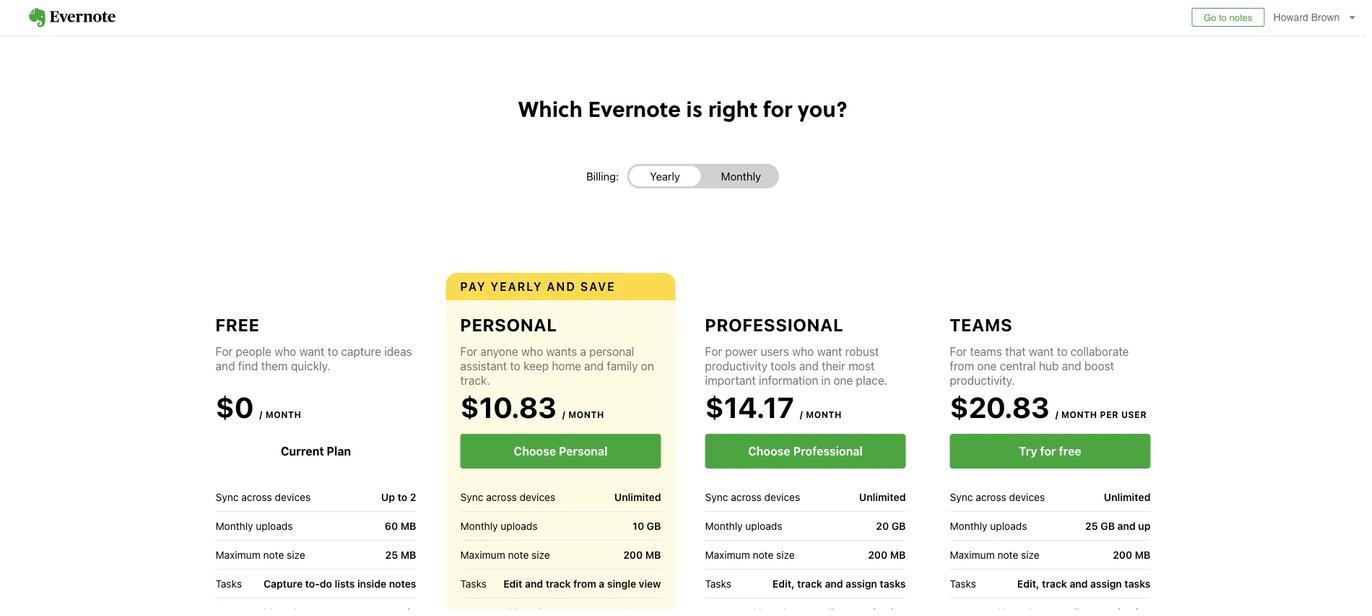 Task type: vqa. For each thing, say whether or not it's contained in the screenshot.


Task type: locate. For each thing, give the bounding box(es) containing it.
across for 20
[[731, 491, 762, 503]]

/ for $0
[[259, 409, 263, 419]]

200 mb down up at the right of the page
[[1113, 549, 1151, 561]]

200 down "20"
[[868, 549, 887, 561]]

0 horizontal spatial want
[[299, 345, 325, 358]]

$20.83
[[950, 390, 1050, 424]]

user
[[1121, 409, 1147, 419]]

3 size from the left
[[776, 549, 795, 561]]

2 size from the left
[[531, 549, 550, 561]]

2 / from the left
[[562, 409, 566, 419]]

/ inside $10.83 / month
[[562, 409, 566, 419]]

3 maximum from the left
[[705, 549, 750, 561]]

choose down $10.83 / month
[[514, 444, 556, 458]]

productivity
[[705, 359, 767, 373]]

size for 20 gb
[[776, 549, 795, 561]]

notes
[[1229, 12, 1252, 23], [389, 578, 416, 590]]

1 want from the left
[[299, 345, 325, 358]]

for left teams
[[950, 345, 967, 358]]

2 horizontal spatial track
[[1042, 578, 1067, 590]]

mb down '20 gb'
[[890, 549, 906, 561]]

1 200 mb from the left
[[623, 549, 661, 561]]

25 down 60
[[385, 549, 398, 561]]

free
[[1059, 444, 1081, 458]]

/ up choose personal button
[[562, 409, 566, 419]]

wants
[[546, 345, 577, 358]]

one right in
[[833, 374, 853, 387]]

month inside $20.83 / month per user
[[1061, 409, 1097, 419]]

find
[[238, 359, 258, 373]]

family
[[607, 359, 638, 373]]

want inside for power users who want robust productivity tools and their most important information in one place.
[[817, 345, 842, 358]]

0 horizontal spatial choose
[[514, 444, 556, 458]]

for teams that want to collaborate from one central hub and boost productivity.
[[950, 345, 1129, 387]]

2 tasks from the left
[[1124, 578, 1151, 590]]

4 monthly uploads from the left
[[950, 520, 1027, 532]]

/ down the information
[[800, 409, 803, 419]]

200 mb for 25 gb and up
[[1113, 549, 1151, 561]]

howard
[[1274, 12, 1308, 23]]

who up keep
[[521, 345, 543, 358]]

1 horizontal spatial 200 mb
[[868, 549, 906, 561]]

month inside $10.83 / month
[[568, 409, 604, 419]]

2 across from the left
[[486, 491, 517, 503]]

for for free
[[216, 345, 233, 358]]

1 vertical spatial 25
[[385, 549, 398, 561]]

1 tasks from the left
[[216, 578, 242, 590]]

for inside for anyone who wants a personal assistant to keep home and family on track.
[[460, 345, 477, 358]]

1 vertical spatial notes
[[389, 578, 416, 590]]

devices down choose personal
[[520, 491, 555, 503]]

who up them
[[274, 345, 296, 358]]

to up hub
[[1057, 345, 1067, 358]]

1 unlimited from the left
[[614, 491, 661, 503]]

0 horizontal spatial gb
[[647, 520, 661, 532]]

monthly uploads for 20 gb
[[705, 520, 782, 532]]

1 size from the left
[[287, 549, 305, 561]]

0 horizontal spatial edit, track and assign tasks
[[772, 578, 906, 590]]

tasks for 20
[[705, 578, 731, 590]]

1 vertical spatial for
[[1040, 444, 1056, 458]]

3 uploads from the left
[[745, 520, 782, 532]]

1 horizontal spatial unlimited
[[859, 491, 906, 503]]

3 200 mb from the left
[[1113, 549, 1151, 561]]

want for teams
[[1029, 345, 1054, 358]]

/ inside $14.17 / month
[[800, 409, 803, 419]]

1 horizontal spatial a
[[599, 578, 605, 590]]

3 maximum note size from the left
[[705, 549, 795, 561]]

a right the 'wants'
[[580, 345, 586, 358]]

2 200 from the left
[[868, 549, 887, 561]]

4 across from the left
[[976, 491, 1006, 503]]

a for tasks
[[599, 578, 605, 590]]

1 horizontal spatial notes
[[1229, 12, 1252, 23]]

4 maximum note size from the left
[[950, 549, 1039, 561]]

devices down choose professional
[[764, 491, 800, 503]]

keep
[[523, 359, 549, 373]]

tasks down up at the right of the page
[[1124, 578, 1151, 590]]

1 sync across devices from the left
[[216, 491, 311, 503]]

sync across devices down choose personal
[[460, 491, 555, 503]]

25
[[1085, 520, 1098, 532], [385, 549, 398, 561]]

billing:
[[586, 170, 619, 182]]

2 horizontal spatial want
[[1029, 345, 1054, 358]]

2 who from the left
[[521, 345, 543, 358]]

1 assign from the left
[[846, 578, 877, 590]]

devices down try
[[1009, 491, 1045, 503]]

2 want from the left
[[817, 345, 842, 358]]

assign down "20"
[[846, 578, 877, 590]]

unlimited for 20 gb
[[859, 491, 906, 503]]

200 for 25
[[1113, 549, 1132, 561]]

gb right 10
[[647, 520, 661, 532]]

1 sync from the left
[[216, 491, 239, 503]]

for power users who want robust productivity tools and their most important information in one place.
[[705, 345, 887, 387]]

0 vertical spatial one
[[977, 359, 997, 373]]

for up productivity
[[705, 345, 722, 358]]

size
[[287, 549, 305, 561], [531, 549, 550, 561], [776, 549, 795, 561], [1021, 549, 1039, 561]]

1 edit, track and assign tasks from the left
[[772, 578, 906, 590]]

uploads
[[256, 520, 293, 532], [501, 520, 538, 532], [745, 520, 782, 532], [990, 520, 1027, 532]]

4 for from the left
[[950, 345, 967, 358]]

teams
[[970, 345, 1002, 358]]

2 monthly uploads from the left
[[460, 520, 538, 532]]

devices for 60 mb
[[275, 491, 311, 503]]

1 / from the left
[[259, 409, 263, 419]]

mb for 60 mb
[[401, 549, 416, 561]]

2 sync across devices from the left
[[460, 491, 555, 503]]

save
[[580, 280, 616, 293]]

maximum note size for 20
[[705, 549, 795, 561]]

mb down 60 mb in the left bottom of the page
[[401, 549, 416, 561]]

1 across from the left
[[241, 491, 272, 503]]

1 horizontal spatial track
[[797, 578, 822, 590]]

productivity.
[[950, 374, 1015, 387]]

from up the productivity.
[[950, 359, 974, 373]]

tasks for 20 gb
[[880, 578, 906, 590]]

choose personal button
[[460, 434, 661, 469]]

2 edit, from the left
[[1017, 578, 1039, 590]]

personal
[[559, 444, 608, 458]]

track.
[[460, 374, 490, 387]]

mb
[[401, 520, 416, 532], [401, 549, 416, 561], [645, 549, 661, 561], [890, 549, 906, 561], [1135, 549, 1151, 561]]

one inside for teams that want to collaborate from one central hub and boost productivity.
[[977, 359, 997, 373]]

across
[[241, 491, 272, 503], [486, 491, 517, 503], [731, 491, 762, 503], [976, 491, 1006, 503]]

2 devices from the left
[[520, 491, 555, 503]]

for inside the for people who want to capture ideas and find them quickly.
[[216, 345, 233, 358]]

a for personal
[[580, 345, 586, 358]]

2 uploads from the left
[[501, 520, 538, 532]]

notes right go
[[1229, 12, 1252, 23]]

4 uploads from the left
[[990, 520, 1027, 532]]

3 want from the left
[[1029, 345, 1054, 358]]

month inside $14.17 / month
[[806, 409, 842, 419]]

month down in
[[806, 409, 842, 419]]

3 note from the left
[[753, 549, 774, 561]]

for inside for teams that want to collaborate from one central hub and boost productivity.
[[950, 345, 967, 358]]

a left single on the bottom
[[599, 578, 605, 590]]

0 horizontal spatial edit,
[[772, 578, 795, 590]]

teams
[[950, 315, 1013, 335]]

assign
[[846, 578, 877, 590], [1090, 578, 1122, 590]]

4 maximum from the left
[[950, 549, 995, 561]]

2 for from the left
[[460, 345, 477, 358]]

4 sync from the left
[[950, 491, 973, 503]]

unlimited up 10
[[614, 491, 661, 503]]

200 for 10
[[623, 549, 643, 561]]

from
[[950, 359, 974, 373], [573, 578, 596, 590]]

2 maximum from the left
[[460, 549, 505, 561]]

1 who from the left
[[274, 345, 296, 358]]

0 horizontal spatial one
[[833, 374, 853, 387]]

200 mb down '20 gb'
[[868, 549, 906, 561]]

month up personal
[[568, 409, 604, 419]]

1 for from the left
[[216, 345, 233, 358]]

0 horizontal spatial a
[[580, 345, 586, 358]]

track
[[546, 578, 571, 590], [797, 578, 822, 590], [1042, 578, 1067, 590]]

2 horizontal spatial 200
[[1113, 549, 1132, 561]]

1 month from the left
[[265, 409, 301, 419]]

professional
[[705, 315, 844, 335]]

for left people
[[216, 345, 233, 358]]

want up their
[[817, 345, 842, 358]]

boost
[[1084, 359, 1114, 373]]

3 across from the left
[[731, 491, 762, 503]]

1 horizontal spatial from
[[950, 359, 974, 373]]

devices down "current"
[[275, 491, 311, 503]]

one down teams
[[977, 359, 997, 373]]

0 horizontal spatial 25
[[385, 549, 398, 561]]

1 vertical spatial one
[[833, 374, 853, 387]]

for up assistant
[[460, 345, 477, 358]]

3 sync across devices from the left
[[705, 491, 800, 503]]

edit, for 25 gb and up
[[1017, 578, 1039, 590]]

maximum note size for 10
[[460, 549, 550, 561]]

2 month from the left
[[568, 409, 604, 419]]

2 unlimited from the left
[[859, 491, 906, 503]]

0 vertical spatial notes
[[1229, 12, 1252, 23]]

and inside for teams that want to collaborate from one central hub and boost productivity.
[[1062, 359, 1081, 373]]

monthly uploads for 10 gb
[[460, 520, 538, 532]]

0 vertical spatial from
[[950, 359, 974, 373]]

who inside for anyone who wants a personal assistant to keep home and family on track.
[[521, 345, 543, 358]]

notes down 25 mb on the bottom left
[[389, 578, 416, 590]]

1 horizontal spatial gb
[[891, 520, 906, 532]]

and inside for anyone who wants a personal assistant to keep home and family on track.
[[584, 359, 604, 373]]

1 vertical spatial a
[[599, 578, 605, 590]]

month for $14.17
[[806, 409, 842, 419]]

1 horizontal spatial choose
[[748, 444, 790, 458]]

who up tools
[[792, 345, 814, 358]]

1 edit, from the left
[[772, 578, 795, 590]]

0 vertical spatial a
[[580, 345, 586, 358]]

unlimited
[[614, 491, 661, 503], [859, 491, 906, 503], [1104, 491, 1151, 503]]

1 horizontal spatial assign
[[1090, 578, 1122, 590]]

devices
[[275, 491, 311, 503], [520, 491, 555, 503], [764, 491, 800, 503], [1009, 491, 1045, 503]]

month inside $0 / month
[[265, 409, 301, 419]]

3 who from the left
[[792, 345, 814, 358]]

2 200 mb from the left
[[868, 549, 906, 561]]

for for professional
[[705, 345, 722, 358]]

1 devices from the left
[[275, 491, 311, 503]]

2 maximum note size from the left
[[460, 549, 550, 561]]

and inside for power users who want robust productivity tools and their most important information in one place.
[[799, 359, 819, 373]]

1 horizontal spatial edit,
[[1017, 578, 1039, 590]]

who inside for power users who want robust productivity tools and their most important information in one place.
[[792, 345, 814, 358]]

3 tasks from the left
[[705, 578, 731, 590]]

to left keep
[[510, 359, 520, 373]]

1 monthly uploads from the left
[[216, 520, 293, 532]]

mb up view
[[645, 549, 661, 561]]

1 uploads from the left
[[256, 520, 293, 532]]

tasks down '20 gb'
[[880, 578, 906, 590]]

1 horizontal spatial 200
[[868, 549, 887, 561]]

month up "current"
[[265, 409, 301, 419]]

a
[[580, 345, 586, 358], [599, 578, 605, 590]]

200 mb for 20 gb
[[868, 549, 906, 561]]

gb right "20"
[[891, 520, 906, 532]]

edit, for 20 gb
[[772, 578, 795, 590]]

per
[[1100, 409, 1119, 419]]

200 down '25 gb and up'
[[1113, 549, 1132, 561]]

0 horizontal spatial unlimited
[[614, 491, 661, 503]]

to inside for teams that want to collaborate from one central hub and boost productivity.
[[1057, 345, 1067, 358]]

current
[[281, 444, 324, 458]]

1 vertical spatial from
[[573, 578, 596, 590]]

3 devices from the left
[[764, 491, 800, 503]]

for right the right
[[763, 93, 792, 123]]

who for personal
[[521, 345, 543, 358]]

for for personal
[[460, 345, 477, 358]]

gb left up at the right of the page
[[1101, 520, 1115, 532]]

0 horizontal spatial assign
[[846, 578, 877, 590]]

4 note from the left
[[997, 549, 1018, 561]]

want for free
[[299, 345, 325, 358]]

2 horizontal spatial gb
[[1101, 520, 1115, 532]]

sync for 25 gb and up
[[950, 491, 973, 503]]

from left single on the bottom
[[573, 578, 596, 590]]

gb for 25
[[1101, 520, 1115, 532]]

and
[[216, 359, 235, 373], [584, 359, 604, 373], [799, 359, 819, 373], [1062, 359, 1081, 373], [1117, 520, 1136, 532], [525, 578, 543, 590], [825, 578, 843, 590], [1070, 578, 1088, 590]]

evernote link
[[14, 0, 130, 35]]

mb down up at the right of the page
[[1135, 549, 1151, 561]]

information
[[759, 374, 818, 387]]

200 mb down 10
[[623, 549, 661, 561]]

choose down $14.17 / month
[[748, 444, 790, 458]]

1 maximum note size from the left
[[216, 549, 305, 561]]

3 sync from the left
[[705, 491, 728, 503]]

month
[[265, 409, 301, 419], [568, 409, 604, 419], [806, 409, 842, 419], [1061, 409, 1097, 419]]

note for 10 gb
[[508, 549, 529, 561]]

them
[[261, 359, 288, 373]]

3 monthly uploads from the left
[[705, 520, 782, 532]]

monthly
[[721, 170, 761, 182], [216, 520, 253, 532], [460, 520, 498, 532], [705, 520, 743, 532], [950, 520, 987, 532]]

tasks
[[216, 578, 242, 590], [460, 578, 487, 590], [705, 578, 731, 590], [950, 578, 976, 590]]

2 assign from the left
[[1090, 578, 1122, 590]]

1 gb from the left
[[647, 520, 661, 532]]

2 track from the left
[[797, 578, 822, 590]]

for anyone who wants a personal assistant to keep home and family on track.
[[460, 345, 654, 387]]

gb
[[647, 520, 661, 532], [891, 520, 906, 532], [1101, 520, 1115, 532]]

current plan
[[281, 444, 351, 458]]

3 gb from the left
[[1101, 520, 1115, 532]]

1 horizontal spatial edit, track and assign tasks
[[1017, 578, 1151, 590]]

200 for 20
[[868, 549, 887, 561]]

1 note from the left
[[263, 549, 284, 561]]

yearly
[[491, 280, 543, 293]]

unlimited up "20"
[[859, 491, 906, 503]]

note for 60 mb
[[263, 549, 284, 561]]

for for teams
[[950, 345, 967, 358]]

0 horizontal spatial 200
[[623, 549, 643, 561]]

choose professional
[[748, 444, 863, 458]]

assistant
[[460, 359, 507, 373]]

$20.83 / month per user
[[950, 390, 1147, 424]]

devices for 20 gb
[[764, 491, 800, 503]]

sync across devices down choose professional
[[705, 491, 800, 503]]

4 tasks from the left
[[950, 578, 976, 590]]

uploads for 60 mb
[[256, 520, 293, 532]]

track for 25
[[1042, 578, 1067, 590]]

assign down '25 gb and up'
[[1090, 578, 1122, 590]]

to up quickly. on the left of page
[[328, 345, 338, 358]]

4 devices from the left
[[1009, 491, 1045, 503]]

1 horizontal spatial 25
[[1085, 520, 1098, 532]]

to right go
[[1219, 12, 1227, 23]]

in
[[821, 374, 830, 387]]

3 unlimited from the left
[[1104, 491, 1151, 503]]

to-
[[305, 578, 320, 590]]

sync
[[216, 491, 239, 503], [460, 491, 483, 503], [705, 491, 728, 503], [950, 491, 973, 503]]

4 month from the left
[[1061, 409, 1097, 419]]

1 horizontal spatial want
[[817, 345, 842, 358]]

plan
[[327, 444, 351, 458]]

3 month from the left
[[806, 409, 842, 419]]

sync across devices down try
[[950, 491, 1045, 503]]

2 horizontal spatial unlimited
[[1104, 491, 1151, 503]]

most
[[848, 359, 875, 373]]

2 tasks from the left
[[460, 578, 487, 590]]

1 horizontal spatial who
[[521, 345, 543, 358]]

0 vertical spatial 25
[[1085, 520, 1098, 532]]

want up hub
[[1029, 345, 1054, 358]]

200
[[623, 549, 643, 561], [868, 549, 887, 561], [1113, 549, 1132, 561]]

/ inside $20.83 / month per user
[[1055, 409, 1059, 419]]

3 200 from the left
[[1113, 549, 1132, 561]]

0 horizontal spatial from
[[573, 578, 596, 590]]

4 sync across devices from the left
[[950, 491, 1045, 503]]

sync across devices
[[216, 491, 311, 503], [460, 491, 555, 503], [705, 491, 800, 503], [950, 491, 1045, 503]]

3 / from the left
[[800, 409, 803, 419]]

4 size from the left
[[1021, 549, 1039, 561]]

2 horizontal spatial 200 mb
[[1113, 549, 1151, 561]]

/ right $0
[[259, 409, 263, 419]]

0 horizontal spatial notes
[[389, 578, 416, 590]]

$0 / month
[[216, 390, 301, 424]]

1 maximum from the left
[[216, 549, 260, 561]]

monthly for 60 mb
[[216, 520, 253, 532]]

for inside for power users who want robust productivity tools and their most important information in one place.
[[705, 345, 722, 358]]

want up quickly. on the left of page
[[299, 345, 325, 358]]

want inside the for people who want to capture ideas and find them quickly.
[[299, 345, 325, 358]]

4 / from the left
[[1055, 409, 1059, 419]]

uploads for 25 gb and up
[[990, 520, 1027, 532]]

/ up try for free
[[1055, 409, 1059, 419]]

2 horizontal spatial who
[[792, 345, 814, 358]]

sync across devices down "current"
[[216, 491, 311, 503]]

maximum note size
[[216, 549, 305, 561], [460, 549, 550, 561], [705, 549, 795, 561], [950, 549, 1039, 561]]

0 horizontal spatial who
[[274, 345, 296, 358]]

1 horizontal spatial for
[[1040, 444, 1056, 458]]

edit, track and assign tasks for 20
[[772, 578, 906, 590]]

who inside the for people who want to capture ideas and find them quickly.
[[274, 345, 296, 358]]

/ inside $0 / month
[[259, 409, 263, 419]]

2 edit, track and assign tasks from the left
[[1017, 578, 1151, 590]]

2 gb from the left
[[891, 520, 906, 532]]

people
[[236, 345, 271, 358]]

on
[[641, 359, 654, 373]]

1 200 from the left
[[623, 549, 643, 561]]

200 down 10
[[623, 549, 643, 561]]

/
[[259, 409, 263, 419], [562, 409, 566, 419], [800, 409, 803, 419], [1055, 409, 1059, 419]]

25 left up at the right of the page
[[1085, 520, 1098, 532]]

tasks for 10
[[460, 578, 487, 590]]

anyone
[[480, 345, 518, 358]]

month left per at the bottom right of the page
[[1061, 409, 1097, 419]]

2 choose from the left
[[748, 444, 790, 458]]

to inside the for people who want to capture ideas and find them quickly.
[[328, 345, 338, 358]]

3 for from the left
[[705, 345, 722, 358]]

0 vertical spatial for
[[763, 93, 792, 123]]

pay yearly and save
[[460, 280, 616, 293]]

1 tasks from the left
[[880, 578, 906, 590]]

1 horizontal spatial tasks
[[1124, 578, 1151, 590]]

want inside for teams that want to collaborate from one central hub and boost productivity.
[[1029, 345, 1054, 358]]

edit,
[[772, 578, 795, 590], [1017, 578, 1039, 590]]

collaborate
[[1070, 345, 1129, 358]]

0 horizontal spatial 200 mb
[[623, 549, 661, 561]]

tasks
[[880, 578, 906, 590], [1124, 578, 1151, 590]]

one
[[977, 359, 997, 373], [833, 374, 853, 387]]

unlimited up '25 gb and up'
[[1104, 491, 1151, 503]]

2 note from the left
[[508, 549, 529, 561]]

1 choose from the left
[[514, 444, 556, 458]]

2 sync from the left
[[460, 491, 483, 503]]

0 horizontal spatial track
[[546, 578, 571, 590]]

maximum note size for 25
[[950, 549, 1039, 561]]

note for 25 gb and up
[[997, 549, 1018, 561]]

1 horizontal spatial one
[[977, 359, 997, 373]]

for right try
[[1040, 444, 1056, 458]]

a inside for anyone who wants a personal assistant to keep home and family on track.
[[580, 345, 586, 358]]

3 track from the left
[[1042, 578, 1067, 590]]

/ for $20.83
[[1055, 409, 1059, 419]]

choose for choose personal
[[514, 444, 556, 458]]

0 horizontal spatial tasks
[[880, 578, 906, 590]]

note for 20 gb
[[753, 549, 774, 561]]

up
[[381, 491, 395, 503]]



Task type: describe. For each thing, give the bounding box(es) containing it.
and inside the for people who want to capture ideas and find them quickly.
[[216, 359, 235, 373]]

hub
[[1039, 359, 1059, 373]]

home
[[552, 359, 581, 373]]

current plan button
[[216, 434, 416, 469]]

25 for 25 gb and up
[[1085, 520, 1098, 532]]

monthly for 10 gb
[[460, 520, 498, 532]]

assign for 20
[[846, 578, 877, 590]]

0 horizontal spatial for
[[763, 93, 792, 123]]

tasks for 60
[[216, 578, 242, 590]]

capture
[[341, 345, 381, 358]]

sync across devices for 25
[[950, 491, 1045, 503]]

gb for 10
[[647, 520, 661, 532]]

place.
[[856, 374, 887, 387]]

60
[[385, 520, 398, 532]]

unlimited for 10 gb
[[614, 491, 661, 503]]

lists
[[335, 578, 355, 590]]

important
[[705, 374, 756, 387]]

10
[[633, 520, 644, 532]]

1 track from the left
[[546, 578, 571, 590]]

size for 60 mb
[[287, 549, 305, 561]]

$0
[[216, 390, 254, 424]]

maximum note size for 60
[[216, 549, 305, 561]]

across for 25
[[976, 491, 1006, 503]]

devices for 25 gb and up
[[1009, 491, 1045, 503]]

assign for 25
[[1090, 578, 1122, 590]]

monthly uploads for 25 gb and up
[[950, 520, 1027, 532]]

mb for 25 gb and up
[[1135, 549, 1151, 561]]

20
[[876, 520, 889, 532]]

for inside button
[[1040, 444, 1056, 458]]

which
[[518, 93, 583, 123]]

ideas
[[384, 345, 412, 358]]

$10.83 / month
[[460, 390, 604, 424]]

2
[[410, 491, 416, 503]]

up to 2
[[381, 491, 416, 503]]

unlimited for 25 gb and up
[[1104, 491, 1151, 503]]

mb for 20 gb
[[890, 549, 906, 561]]

sync across devices for 60
[[216, 491, 311, 503]]

try for free button
[[950, 434, 1151, 469]]

choose professional button
[[705, 434, 906, 469]]

10 gb
[[633, 520, 661, 532]]

howard brown link
[[1270, 0, 1366, 35]]

pay
[[460, 280, 486, 293]]

personal
[[460, 315, 557, 335]]

go
[[1204, 12, 1216, 23]]

monthly for 20 gb
[[705, 520, 743, 532]]

capture
[[264, 578, 303, 590]]

right
[[708, 93, 758, 123]]

do
[[320, 578, 332, 590]]

quickly.
[[291, 359, 330, 373]]

choose personal
[[514, 444, 608, 458]]

monthly for 25 gb and up
[[950, 520, 987, 532]]

capture to-do lists inside notes
[[264, 578, 416, 590]]

and
[[547, 280, 576, 293]]

size for 25 gb and up
[[1021, 549, 1039, 561]]

200 mb for 10 gb
[[623, 549, 661, 561]]

edit
[[503, 578, 522, 590]]

power
[[725, 345, 757, 358]]

from inside for teams that want to collaborate from one central hub and boost productivity.
[[950, 359, 974, 373]]

users
[[760, 345, 789, 358]]

20 gb
[[876, 520, 906, 532]]

yearly
[[650, 170, 680, 182]]

25 gb and up
[[1085, 520, 1151, 532]]

month for $20.83
[[1061, 409, 1097, 419]]

$14.17
[[705, 390, 794, 424]]

up
[[1138, 520, 1151, 532]]

try for free
[[1019, 444, 1081, 458]]

is
[[686, 93, 703, 123]]

sync across devices for 10
[[460, 491, 555, 503]]

$14.17 / month
[[705, 390, 842, 424]]

sync across devices for 20
[[705, 491, 800, 503]]

devices for 10 gb
[[520, 491, 555, 503]]

60 mb
[[385, 520, 416, 532]]

month for $10.83
[[568, 409, 604, 419]]

gb for 20
[[891, 520, 906, 532]]

$10.83
[[460, 390, 557, 424]]

edit and track from a single view
[[503, 578, 661, 590]]

brown
[[1311, 12, 1340, 23]]

tasks for 25 gb and up
[[1124, 578, 1151, 590]]

view
[[639, 578, 661, 590]]

/ for $10.83
[[562, 409, 566, 419]]

personal
[[589, 345, 634, 358]]

go to notes
[[1204, 12, 1252, 23]]

inside
[[357, 578, 386, 590]]

mb for 10 gb
[[645, 549, 661, 561]]

across for 10
[[486, 491, 517, 503]]

their
[[822, 359, 845, 373]]

25 for 25 mb
[[385, 549, 398, 561]]

evernote
[[588, 93, 681, 123]]

25 mb
[[385, 549, 416, 561]]

edit, track and assign tasks for 25
[[1017, 578, 1151, 590]]

one inside for power users who want robust productivity tools and their most important information in one place.
[[833, 374, 853, 387]]

who for free
[[274, 345, 296, 358]]

uploads for 20 gb
[[745, 520, 782, 532]]

monthly uploads for 60 mb
[[216, 520, 293, 532]]

choose for choose professional
[[748, 444, 790, 458]]

for people who want to capture ideas and find them quickly.
[[216, 345, 412, 373]]

track for 20
[[797, 578, 822, 590]]

maximum for 20 gb
[[705, 549, 750, 561]]

go to notes link
[[1192, 8, 1265, 27]]

central
[[1000, 359, 1036, 373]]

professional
[[793, 444, 863, 458]]

sync for 10 gb
[[460, 491, 483, 503]]

which evernote is right for you?
[[518, 93, 848, 123]]

maximum for 25 gb and up
[[950, 549, 995, 561]]

maximum for 60 mb
[[216, 549, 260, 561]]

/ for $14.17
[[800, 409, 803, 419]]

size for 10 gb
[[531, 549, 550, 561]]

try
[[1019, 444, 1037, 458]]

uploads for 10 gb
[[501, 520, 538, 532]]

mb right 60
[[401, 520, 416, 532]]

maximum for 10 gb
[[460, 549, 505, 561]]

howard brown
[[1274, 12, 1340, 23]]

to inside for anyone who wants a personal assistant to keep home and family on track.
[[510, 359, 520, 373]]

that
[[1005, 345, 1026, 358]]

evernote image
[[14, 8, 130, 27]]

single
[[607, 578, 636, 590]]

tasks for 25
[[950, 578, 976, 590]]

across for 60
[[241, 491, 272, 503]]

to left 2
[[398, 491, 407, 503]]

sync for 20 gb
[[705, 491, 728, 503]]

sync for 60 mb
[[216, 491, 239, 503]]

you?
[[798, 93, 848, 123]]

month for $0
[[265, 409, 301, 419]]

robust
[[845, 345, 879, 358]]



